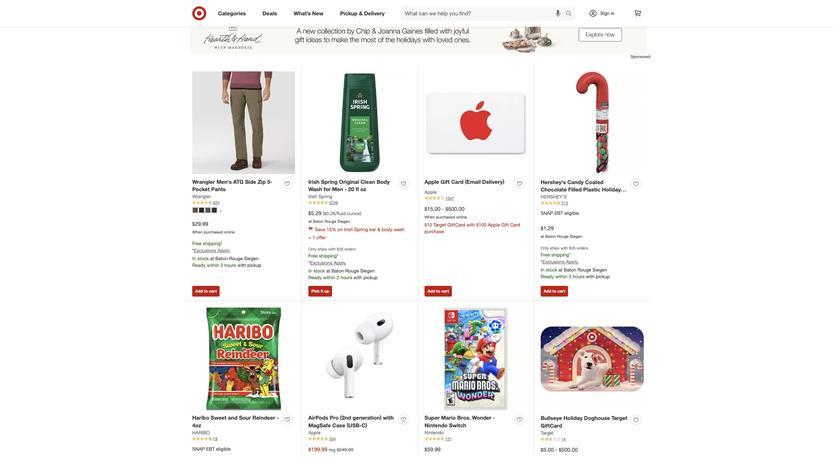 Task type: describe. For each thing, give the bounding box(es) containing it.
121
[[446, 437, 452, 442]]

to for $500.00
[[437, 289, 440, 294]]

ebt for hershey's candy coated chocolate filled plastic holiday cane - 1.4oz
[[555, 211, 563, 216]]

$100
[[477, 222, 487, 228]]

with inside $15.00 - $500.00 when purchased online $10 target giftcard with $100 apple gift card purchase
[[467, 222, 475, 228]]

side
[[245, 179, 256, 185]]

reg
[[329, 447, 336, 453]]

siegen inside $1.29 at baton rouge siegen
[[570, 234, 583, 239]]

5-
[[267, 179, 273, 185]]

$5.00
[[541, 447, 554, 454]]

save 15% on irish spring bar & body wash
[[315, 227, 405, 232]]

what's
[[294, 10, 311, 17]]

all colors image
[[219, 210, 222, 213]]

magsafe
[[309, 423, 331, 429]]

zip
[[258, 179, 266, 185]]

ounce
[[347, 211, 360, 217]]

cart for purchased
[[209, 289, 217, 294]]

2 vertical spatial spring
[[354, 227, 368, 232]]

add to cart for baton
[[544, 289, 566, 294]]

624 link
[[192, 200, 295, 206]]

- inside hershey's candy coated chocolate filled plastic holiday cane - 1.4oz
[[556, 194, 558, 201]]

with inside airpods pro (2nd generation) with magsafe case (usb‑c)
[[383, 415, 394, 422]]

$35 for 1.4oz
[[569, 246, 576, 251]]

add for -
[[428, 289, 435, 294]]

wrangler men's atg side zip 5- pocket pants
[[192, 179, 273, 193]]

$249.99
[[337, 447, 354, 453]]

eligible for chocolate
[[565, 211, 580, 216]]

exclusions for irish spring original clean body wash for men - 20 fl oz
[[310, 260, 333, 266]]

wonder
[[472, 415, 492, 422]]

apply. for irish spring original clean body wash for men - 20 fl oz
[[334, 260, 346, 266]]

sign in
[[601, 10, 615, 16]]

19
[[213, 437, 218, 442]]

sweet
[[211, 415, 227, 422]]

doghouse
[[584, 415, 610, 422]]

for
[[324, 186, 331, 193]]

stock for irish spring original clean body wash for men - 20 fl oz
[[314, 268, 325, 274]]

)
[[360, 211, 362, 217]]

purchased inside $15.00 - $500.00 when purchased online $10 target giftcard with $100 apple gift card purchase
[[436, 215, 455, 220]]

shipping for hershey's candy coated chocolate filled plastic holiday cane - 1.4oz
[[552, 252, 569, 258]]

1
[[313, 235, 315, 240]]

pocket
[[192, 186, 210, 193]]

purchase
[[425, 229, 444, 235]]

bar
[[370, 227, 376, 232]]

exclusions for hershey's candy coated chocolate filled plastic holiday cane - 1.4oz
[[543, 259, 565, 265]]

bullseye holiday doghouse target giftcard image
[[541, 308, 644, 411]]

siegen inside $5.29 ( $0.26 /fluid ounce ) at baton rouge siegen
[[338, 219, 350, 224]]

exclusions apply. link for irish spring original clean body wash for men - 20 fl oz
[[310, 260, 346, 266]]

super mario bros. wonder - nintendo switch link
[[425, 415, 512, 430]]

121 link
[[425, 437, 528, 442]]

cart for baton
[[558, 289, 566, 294]]

14 link
[[541, 437, 644, 443]]

15%
[[327, 227, 336, 232]]

mario
[[441, 415, 456, 422]]

- inside $15.00 - $500.00 when purchased online $10 target giftcard with $100 apple gift card purchase
[[442, 206, 444, 212]]

cane
[[541, 194, 554, 201]]

cart for $500.00
[[441, 289, 449, 294]]

card inside $15.00 - $500.00 when purchased online $10 target giftcard with $100 apple gift card purchase
[[510, 222, 521, 228]]

online inside the $29.99 when purchased online
[[224, 230, 235, 235]]

2 vertical spatial target
[[541, 431, 554, 436]]

2 for irish spring original clean body wash for men - 20 fl oz
[[337, 275, 339, 281]]

exclusions apply. link for hershey's candy coated chocolate filled plastic holiday cane - 1.4oz
[[543, 259, 579, 265]]

in inside the free shipping * * exclusions apply. in stock at  baton rouge siegen ready within 2 hours with pickup
[[192, 256, 196, 261]]

1.4oz
[[559, 194, 573, 201]]

hershey's
[[541, 194, 567, 200]]

apple link for airpods pro (2nd generation) with magsafe case (usb‑c)
[[309, 430, 321, 437]]

(
[[323, 211, 324, 217]]

irish for irish spring original clean body wash for men - 20 fl oz
[[309, 179, 320, 185]]

snap ebt eligible for haribo sweet and sour reindeer - 4oz
[[192, 447, 231, 452]]

airpods pro (2nd generation) with magsafe case (usb‑c)
[[309, 415, 394, 429]]

stock for hershey's candy coated chocolate filled plastic holiday cane - 1.4oz
[[546, 267, 558, 273]]

304 link
[[309, 437, 411, 442]]

up
[[325, 289, 329, 294]]

black image
[[199, 208, 204, 213]]

sign
[[601, 10, 610, 16]]

to for purchased
[[204, 289, 208, 294]]

0 horizontal spatial exclusions apply. link
[[194, 248, 230, 253]]

apple inside apple gift card (email delivery) link
[[425, 179, 439, 185]]

airpods pro (2nd generation) with magsafe case (usb‑c) link
[[309, 415, 396, 430]]

$29.99
[[192, 221, 208, 228]]

free inside the free shipping * * exclusions apply. in stock at  baton rouge siegen ready within 2 hours with pickup
[[192, 241, 202, 246]]

snap for hershey's candy coated chocolate filled plastic holiday cane - 1.4oz
[[541, 211, 554, 216]]

5238 link
[[309, 200, 411, 206]]

save
[[315, 227, 326, 232]]

$0.26
[[324, 211, 336, 217]]

apple inside $15.00 - $500.00 when purchased online $10 target giftcard with $100 apple gift card purchase
[[488, 222, 500, 228]]

eligible for sour
[[216, 447, 231, 452]]

wrangler men's atg side zip 5- pocket pants link
[[192, 178, 280, 193]]

rouge inside $1.29 at baton rouge siegen
[[557, 234, 569, 239]]

bullseye
[[541, 415, 562, 422]]

irish spring original clean body wash for men - 20 fl oz
[[309, 179, 390, 193]]

1 vertical spatial &
[[378, 227, 381, 232]]

add to cart button for $500.00
[[425, 286, 452, 297]]

ships for cane
[[550, 246, 560, 251]]

wash
[[309, 186, 322, 193]]

pickup & delivery
[[340, 10, 385, 17]]

hershey's link
[[541, 194, 567, 200]]

to for baton
[[553, 289, 557, 294]]

haribo sweet and sour reindeer - 4oz
[[192, 415, 279, 429]]

hours for irish spring original clean body wash for men - 20 fl oz
[[341, 275, 352, 281]]

at inside $1.29 at baton rouge siegen
[[541, 234, 544, 239]]

switch
[[449, 423, 467, 429]]

add to cart button for baton
[[541, 286, 569, 297]]

14
[[562, 437, 566, 442]]

apple gift card (email delivery) link
[[425, 178, 505, 186]]

apple link for apple gift card (email delivery)
[[425, 189, 437, 196]]

in for hershey's candy coated chocolate filled plastic holiday cane - 1.4oz
[[541, 267, 545, 273]]

wrangler link
[[192, 193, 211, 200]]

only for irish spring original clean body wash for men - 20 fl oz
[[309, 247, 317, 252]]

2 vertical spatial irish
[[344, 227, 353, 232]]

search
[[563, 11, 579, 17]]

irish spring link
[[309, 193, 332, 200]]

men
[[332, 186, 343, 193]]

add to cart for purchased
[[195, 289, 217, 294]]

304
[[329, 437, 336, 442]]

at inside $5.29 ( $0.26 /fluid ounce ) at baton rouge siegen
[[309, 219, 312, 224]]

irish spring original clean body wash for men - 20 fl oz link
[[309, 178, 396, 193]]

pickup for irish spring original clean body wash for men - 20 fl oz
[[364, 275, 378, 281]]

$15.00
[[425, 206, 441, 212]]

free for irish spring original clean body wash for men - 20 fl oz
[[309, 253, 318, 259]]

- inside irish spring original clean body wash for men - 20 fl oz
[[345, 186, 347, 193]]

navy blue image
[[212, 208, 217, 213]]

2 nintendo from the top
[[425, 430, 444, 436]]

categories link
[[213, 6, 254, 21]]

bullseye holiday doghouse target giftcard link
[[541, 415, 629, 430]]

deals link
[[257, 6, 285, 21]]

target link
[[541, 430, 554, 437]]

$29.99 when purchased online
[[192, 221, 235, 235]]

exclusions inside the free shipping * * exclusions apply. in stock at  baton rouge siegen ready within 2 hours with pickup
[[194, 248, 216, 253]]

on
[[338, 227, 343, 232]]



Task type: vqa. For each thing, say whether or not it's contained in the screenshot.
Delivery's Not
no



Task type: locate. For each thing, give the bounding box(es) containing it.
haribo link
[[192, 430, 210, 437]]

sour
[[239, 415, 251, 422]]

2 horizontal spatial exclusions apply. link
[[543, 259, 579, 265]]

nintendo up the nintendo link
[[425, 423, 448, 429]]

1 horizontal spatial free
[[309, 253, 318, 259]]

$199.99
[[309, 447, 328, 453]]

candy
[[568, 179, 584, 186]]

0 horizontal spatial 2
[[221, 262, 223, 268]]

0 horizontal spatial holiday
[[564, 415, 583, 422]]

snap ebt eligible down the 19
[[192, 447, 231, 452]]

1 horizontal spatial 2
[[337, 275, 339, 281]]

irish right on
[[344, 227, 353, 232]]

1 vertical spatial when
[[192, 230, 203, 235]]

1 wrangler from the top
[[192, 179, 215, 185]]

- down chocolate
[[556, 194, 558, 201]]

within inside the free shipping * * exclusions apply. in stock at  baton rouge siegen ready within 2 hours with pickup
[[207, 262, 219, 268]]

wrangler for wrangler
[[192, 194, 211, 199]]

2 add to cart from the left
[[428, 289, 449, 294]]

in
[[192, 256, 196, 261], [541, 267, 545, 273], [309, 268, 312, 274]]

1 vertical spatial snap
[[192, 447, 205, 452]]

eligible down the 19
[[216, 447, 231, 452]]

3 add to cart button from the left
[[541, 286, 569, 297]]

0 horizontal spatial card
[[452, 179, 464, 185]]

0 horizontal spatial pickup
[[248, 262, 262, 268]]

irish inside irish spring link
[[309, 194, 317, 199]]

holiday inside bullseye holiday doghouse target giftcard
[[564, 415, 583, 422]]

shadow black image
[[205, 208, 211, 213]]

1 horizontal spatial to
[[437, 289, 440, 294]]

purchased inside the $29.99 when purchased online
[[204, 230, 223, 235]]

only down 1
[[309, 247, 317, 252]]

clean
[[361, 179, 375, 185]]

baton inside $5.29 ( $0.26 /fluid ounce ) at baton rouge siegen
[[313, 219, 324, 224]]

1 horizontal spatial add to cart
[[428, 289, 449, 294]]

0 vertical spatial eligible
[[565, 211, 580, 216]]

stock inside the free shipping * * exclusions apply. in stock at  baton rouge siegen ready within 2 hours with pickup
[[197, 256, 209, 261]]

oz
[[361, 186, 367, 193]]

siegen
[[338, 219, 350, 224], [570, 234, 583, 239], [244, 256, 259, 261], [593, 267, 607, 273], [360, 268, 375, 274]]

giftcard inside $15.00 - $500.00 when purchased online $10 target giftcard with $100 apple gift card purchase
[[448, 222, 465, 228]]

add
[[195, 289, 203, 294], [428, 289, 435, 294], [544, 289, 552, 294]]

0 horizontal spatial target
[[434, 222, 446, 228]]

1 vertical spatial eligible
[[216, 447, 231, 452]]

nintendo down the super
[[425, 430, 444, 436]]

gift right the $100
[[502, 222, 509, 228]]

1 horizontal spatial apply.
[[334, 260, 346, 266]]

body
[[382, 227, 393, 232]]

- left 20
[[345, 186, 347, 193]]

$1.29 at baton rouge siegen
[[541, 225, 583, 239]]

1 horizontal spatial online
[[457, 215, 467, 220]]

apple link
[[425, 189, 437, 196], [309, 430, 321, 437]]

1 horizontal spatial in
[[309, 268, 312, 274]]

0 horizontal spatial stock
[[197, 256, 209, 261]]

target inside $15.00 - $500.00 when purchased online $10 target giftcard with $100 apple gift card purchase
[[434, 222, 446, 228]]

online up the free shipping * * exclusions apply. in stock at  baton rouge siegen ready within 2 hours with pickup
[[224, 230, 235, 235]]

categories
[[218, 10, 246, 17]]

irish for irish spring
[[309, 194, 317, 199]]

exclusions apply. link down $1.29 at baton rouge siegen
[[543, 259, 579, 265]]

1 horizontal spatial $500.00
[[559, 447, 578, 454]]

1 horizontal spatial purchased
[[436, 215, 455, 220]]

$10
[[425, 222, 432, 228]]

3 to from the left
[[553, 289, 557, 294]]

shipping for irish spring original clean body wash for men - 20 fl oz
[[319, 253, 337, 259]]

& right pickup
[[359, 10, 363, 17]]

$59.99
[[425, 447, 441, 453]]

1 vertical spatial snap ebt eligible
[[192, 447, 231, 452]]

spring for irish spring
[[319, 194, 332, 199]]

1 horizontal spatial pickup
[[364, 275, 378, 281]]

0 horizontal spatial when
[[192, 230, 203, 235]]

exclusions apply. link down offer
[[310, 260, 346, 266]]

1 horizontal spatial orders
[[577, 246, 589, 251]]

2 horizontal spatial ready
[[541, 274, 554, 280]]

0 horizontal spatial &
[[359, 10, 363, 17]]

snap ebt eligible down '213'
[[541, 211, 580, 216]]

2 for hershey's candy coated chocolate filled plastic holiday cane - 1.4oz
[[569, 274, 572, 280]]

within for hershey's candy coated chocolate filled plastic holiday cane - 1.4oz
[[556, 274, 568, 280]]

0 horizontal spatial cart
[[209, 289, 217, 294]]

1 horizontal spatial stock
[[314, 268, 325, 274]]

2 wrangler from the top
[[192, 194, 211, 199]]

when inside $15.00 - $500.00 when purchased online $10 target giftcard with $100 apple gift card purchase
[[425, 215, 435, 220]]

2 horizontal spatial to
[[553, 289, 557, 294]]

2 horizontal spatial add to cart
[[544, 289, 566, 294]]

card left (email
[[452, 179, 464, 185]]

ships down offer
[[318, 247, 327, 252]]

spring
[[321, 179, 338, 185], [319, 194, 332, 199], [354, 227, 368, 232]]

pickup for hershey's candy coated chocolate filled plastic holiday cane - 1.4oz
[[596, 274, 610, 280]]

1 vertical spatial target
[[612, 415, 628, 422]]

2 add to cart button from the left
[[425, 286, 452, 297]]

exclusions down $1.29 at baton rouge siegen
[[543, 259, 565, 265]]

$5.29
[[309, 210, 322, 217]]

2 horizontal spatial pickup
[[596, 274, 610, 280]]

spring left bar
[[354, 227, 368, 232]]

2 horizontal spatial apply.
[[566, 259, 579, 265]]

free down $29.99
[[192, 241, 202, 246]]

apply. for hershey's candy coated chocolate filled plastic holiday cane - 1.4oz
[[566, 259, 579, 265]]

orders for 1.4oz
[[577, 246, 589, 251]]

What can we help you find? suggestions appear below search field
[[401, 6, 568, 21]]

0 horizontal spatial snap ebt eligible
[[192, 447, 231, 452]]

men's
[[217, 179, 232, 185]]

0 vertical spatial purchased
[[436, 215, 455, 220]]

0 horizontal spatial within
[[207, 262, 219, 268]]

when down $29.99
[[192, 230, 203, 235]]

free
[[192, 241, 202, 246], [541, 252, 550, 258], [309, 253, 318, 259]]

super mario bros. wonder - nintendo switch image
[[425, 308, 528, 411], [425, 308, 528, 411]]

ready for irish spring original clean body wash for men - 20 fl oz
[[309, 275, 322, 281]]

rouge inside $5.29 ( $0.26 /fluid ounce ) at baton rouge siegen
[[325, 219, 337, 224]]

target inside bullseye holiday doghouse target giftcard
[[612, 415, 628, 422]]

wrangler men's atg side zip 5-pocket pants image
[[192, 71, 295, 174], [192, 71, 295, 174]]

wrangler inside wrangler men's atg side zip 5- pocket pants
[[192, 179, 215, 185]]

(2nd
[[340, 415, 351, 422]]

case
[[333, 423, 345, 429]]

- inside the super mario bros. wonder - nintendo switch
[[493, 415, 495, 422]]

snap down "haribo" link
[[192, 447, 205, 452]]

target right the doghouse
[[612, 415, 628, 422]]

airpods pro (2nd generation) with magsafe case (usb‑c) image
[[309, 308, 411, 411], [309, 308, 411, 411]]

0 horizontal spatial ready
[[192, 262, 206, 268]]

hours inside the free shipping * * exclusions apply. in stock at  baton rouge siegen ready within 2 hours with pickup
[[224, 262, 236, 268]]

2 horizontal spatial within
[[556, 274, 568, 280]]

0 horizontal spatial add to cart button
[[192, 286, 220, 297]]

1 horizontal spatial card
[[510, 222, 521, 228]]

0 horizontal spatial to
[[204, 289, 208, 294]]

original
[[339, 179, 359, 185]]

- right "$15.00"
[[442, 206, 444, 212]]

3 add from the left
[[544, 289, 552, 294]]

0 horizontal spatial in
[[192, 256, 196, 261]]

+
[[309, 235, 311, 240]]

target up purchase
[[434, 222, 446, 228]]

2 horizontal spatial add to cart button
[[541, 286, 569, 297]]

advertisement region
[[186, 16, 651, 54]]

0 horizontal spatial gift
[[441, 179, 450, 185]]

purchased down $29.99
[[204, 230, 223, 235]]

0 horizontal spatial free
[[192, 241, 202, 246]]

1 vertical spatial giftcard
[[541, 423, 562, 430]]

spring inside irish spring original clean body wash for men - 20 fl oz
[[321, 179, 338, 185]]

1 horizontal spatial exclusions
[[310, 260, 333, 266]]

0 horizontal spatial giftcard
[[448, 222, 465, 228]]

exclusions down offer
[[310, 260, 333, 266]]

orders for 20
[[345, 247, 356, 252]]

hershey's
[[541, 179, 566, 186]]

within for irish spring original clean body wash for men - 20 fl oz
[[323, 275, 336, 281]]

ready inside the free shipping * * exclusions apply. in stock at  baton rouge siegen ready within 2 hours with pickup
[[192, 262, 206, 268]]

super
[[425, 415, 440, 422]]

in
[[611, 10, 615, 16]]

1 vertical spatial irish
[[309, 194, 317, 199]]

ebt
[[555, 211, 563, 216], [206, 447, 215, 452]]

0 vertical spatial wrangler
[[192, 179, 215, 185]]

1 vertical spatial wrangler
[[192, 194, 211, 199]]

hershey's candy coated chocolate filled plastic holiday cane - 1.4oz link
[[541, 179, 629, 201]]

all colors element
[[219, 209, 222, 213]]

free down the "$1.29"
[[541, 252, 550, 258]]

1 horizontal spatial exclusions apply. link
[[310, 260, 346, 266]]

only down the "$1.29"
[[541, 246, 549, 251]]

nintendo inside the super mario bros. wonder - nintendo switch
[[425, 423, 448, 429]]

shipping down the $29.99 when purchased online
[[203, 241, 221, 246]]

1 horizontal spatial hours
[[341, 275, 352, 281]]

apple gift card (email delivery)
[[425, 179, 505, 185]]

irish down wash
[[309, 194, 317, 199]]

(email
[[465, 179, 481, 185]]

20
[[349, 186, 354, 193]]

holiday inside hershey's candy coated chocolate filled plastic holiday cane - 1.4oz
[[602, 186, 621, 193]]

add to cart for $500.00
[[428, 289, 449, 294]]

shipping down offer
[[319, 253, 337, 259]]

213
[[562, 201, 568, 206]]

1 horizontal spatial ships
[[550, 246, 560, 251]]

- inside haribo sweet and sour reindeer - 4oz
[[277, 415, 279, 422]]

hours for hershey's candy coated chocolate filled plastic holiday cane - 1.4oz
[[573, 274, 585, 280]]

1 horizontal spatial when
[[425, 215, 435, 220]]

add to cart button for purchased
[[192, 286, 220, 297]]

search button
[[563, 6, 579, 22]]

0 vertical spatial snap ebt eligible
[[541, 211, 580, 216]]

3 add to cart from the left
[[544, 289, 566, 294]]

2 cart from the left
[[441, 289, 449, 294]]

body
[[377, 179, 390, 185]]

giftcard down bullseye in the bottom of the page
[[541, 423, 562, 430]]

add for at
[[544, 289, 552, 294]]

wrangler up pocket
[[192, 179, 215, 185]]

1 horizontal spatial shipping
[[319, 253, 337, 259]]

irish inside irish spring original clean body wash for men - 20 fl oz
[[309, 179, 320, 185]]

0 horizontal spatial only
[[309, 247, 317, 252]]

1 vertical spatial gift
[[502, 222, 509, 228]]

1047
[[446, 196, 454, 201]]

super mario bros. wonder - nintendo switch
[[425, 415, 495, 429]]

2 horizontal spatial 2
[[569, 274, 572, 280]]

when up $10
[[425, 215, 435, 220]]

orders down save 15% on irish spring bar & body wash
[[345, 247, 356, 252]]

& right bar
[[378, 227, 381, 232]]

1 vertical spatial purchased
[[204, 230, 223, 235]]

1 horizontal spatial giftcard
[[541, 423, 562, 430]]

0 horizontal spatial apply.
[[218, 248, 230, 253]]

pick it up
[[312, 289, 329, 294]]

0 horizontal spatial apple link
[[309, 430, 321, 437]]

only ships with $35 orders free shipping * * exclusions apply. in stock at  baton rouge siegen ready within 2 hours with pickup for 20
[[309, 247, 378, 281]]

1 vertical spatial spring
[[319, 194, 332, 199]]

card left the "$1.29"
[[510, 222, 521, 228]]

ebt down the 19
[[206, 447, 215, 452]]

haribo sweet and sour reindeer - 4oz image
[[192, 308, 295, 411], [192, 308, 295, 411]]

online inside $15.00 - $500.00 when purchased online $10 target giftcard with $100 apple gift card purchase
[[457, 215, 467, 220]]

1 horizontal spatial target
[[541, 431, 554, 436]]

1 vertical spatial card
[[510, 222, 521, 228]]

chocolate
[[541, 186, 567, 193]]

$500.00 down 14
[[559, 447, 578, 454]]

$35 down $1.29 at baton rouge siegen
[[569, 246, 576, 251]]

$500.00 for $15.00
[[446, 206, 465, 212]]

irish up wash
[[309, 179, 320, 185]]

0 horizontal spatial orders
[[345, 247, 356, 252]]

0 vertical spatial &
[[359, 10, 363, 17]]

1 horizontal spatial cart
[[441, 289, 449, 294]]

coated
[[585, 179, 604, 186]]

ebt for haribo sweet and sour reindeer - 4oz
[[206, 447, 215, 452]]

wrangler
[[192, 179, 215, 185], [192, 194, 211, 199]]

orders down $1.29 at baton rouge siegen
[[577, 246, 589, 251]]

ready for hershey's candy coated chocolate filled plastic holiday cane - 1.4oz
[[541, 274, 554, 280]]

sign in link
[[584, 6, 625, 21]]

wrangler for wrangler men's atg side zip 5- pocket pants
[[192, 179, 215, 185]]

0 vertical spatial nintendo
[[425, 423, 448, 429]]

-
[[345, 186, 347, 193], [556, 194, 558, 201], [442, 206, 444, 212], [277, 415, 279, 422], [493, 415, 495, 422], [556, 447, 558, 454]]

$199.99 reg $249.99
[[309, 447, 354, 453]]

baton inside $1.29 at baton rouge siegen
[[546, 234, 556, 239]]

new
[[312, 10, 324, 17]]

at inside the free shipping * * exclusions apply. in stock at  baton rouge siegen ready within 2 hours with pickup
[[210, 256, 214, 261]]

apply. down on
[[334, 260, 346, 266]]

add for when
[[195, 289, 203, 294]]

stock
[[197, 256, 209, 261], [546, 267, 558, 273], [314, 268, 325, 274]]

1 to from the left
[[204, 289, 208, 294]]

online down "1047" link at the top of the page
[[457, 215, 467, 220]]

1 add from the left
[[195, 289, 203, 294]]

2 horizontal spatial shipping
[[552, 252, 569, 258]]

0 horizontal spatial ships
[[318, 247, 327, 252]]

free down 1
[[309, 253, 318, 259]]

3 cart from the left
[[558, 289, 566, 294]]

atg
[[233, 179, 244, 185]]

purchased down "$15.00"
[[436, 215, 455, 220]]

within
[[207, 262, 219, 268], [556, 274, 568, 280], [323, 275, 336, 281]]

shipping inside the free shipping * * exclusions apply. in stock at  baton rouge siegen ready within 2 hours with pickup
[[203, 241, 221, 246]]

5238
[[329, 200, 338, 205]]

0 vertical spatial irish
[[309, 179, 320, 185]]

only for hershey's candy coated chocolate filled plastic holiday cane - 1.4oz
[[541, 246, 549, 251]]

pickup
[[248, 262, 262, 268], [596, 274, 610, 280], [364, 275, 378, 281]]

cart
[[209, 289, 217, 294], [441, 289, 449, 294], [558, 289, 566, 294]]

pick it up button
[[309, 286, 332, 297]]

shipping down $1.29 at baton rouge siegen
[[552, 252, 569, 258]]

snap for haribo sweet and sour reindeer - 4oz
[[192, 447, 205, 452]]

2 horizontal spatial cart
[[558, 289, 566, 294]]

brown image
[[193, 208, 198, 213]]

with inside the free shipping * * exclusions apply. in stock at  baton rouge siegen ready within 2 hours with pickup
[[238, 262, 246, 268]]

pickup & delivery link
[[335, 6, 393, 21]]

1 horizontal spatial snap
[[541, 211, 554, 216]]

*
[[221, 241, 222, 246], [192, 248, 194, 253], [569, 252, 571, 258], [337, 253, 339, 259], [541, 259, 543, 265], [309, 260, 310, 266]]

2 horizontal spatial add
[[544, 289, 552, 294]]

2 to from the left
[[437, 289, 440, 294]]

hershey's candy coated chocolate filled plastic holiday cane - 1.4oz
[[541, 179, 621, 201]]

2 add from the left
[[428, 289, 435, 294]]

- right wonder
[[493, 415, 495, 422]]

1 vertical spatial apple link
[[309, 430, 321, 437]]

0 horizontal spatial purchased
[[204, 230, 223, 235]]

0 vertical spatial online
[[457, 215, 467, 220]]

hershey's candy coated chocolate filled plastic holiday cane - 1.4oz image
[[541, 71, 644, 175], [541, 71, 644, 175]]

1 horizontal spatial ready
[[309, 275, 322, 281]]

what's new
[[294, 10, 324, 17]]

irish spring original clean body wash for men - 20 fl oz image
[[309, 71, 411, 174], [309, 71, 411, 174]]

wrangler down pocket
[[192, 194, 211, 199]]

irish spring
[[309, 194, 332, 199]]

apply. inside the free shipping * * exclusions apply. in stock at  baton rouge siegen ready within 2 hours with pickup
[[218, 248, 230, 253]]

apply.
[[218, 248, 230, 253], [566, 259, 579, 265], [334, 260, 346, 266]]

0 horizontal spatial shipping
[[203, 241, 221, 246]]

purchased
[[436, 215, 455, 220], [204, 230, 223, 235]]

card inside apple gift card (email delivery) link
[[452, 179, 464, 185]]

1 add to cart from the left
[[195, 289, 217, 294]]

baton inside the free shipping * * exclusions apply. in stock at  baton rouge siegen ready within 2 hours with pickup
[[215, 256, 228, 261]]

apply. down $1.29 at baton rouge siegen
[[566, 259, 579, 265]]

airpods
[[309, 415, 329, 422]]

1 vertical spatial online
[[224, 230, 235, 235]]

1 vertical spatial ebt
[[206, 447, 215, 452]]

$500.00 inside $15.00 - $500.00 when purchased online $10 target giftcard with $100 apple gift card purchase
[[446, 206, 465, 212]]

1 nintendo from the top
[[425, 423, 448, 429]]

eligible down '213'
[[565, 211, 580, 216]]

0 vertical spatial when
[[425, 215, 435, 220]]

spring for irish spring original clean body wash for men - 20 fl oz
[[321, 179, 338, 185]]

bros.
[[458, 415, 471, 422]]

1 horizontal spatial eligible
[[565, 211, 580, 216]]

0 horizontal spatial add to cart
[[195, 289, 217, 294]]

$5.00 - $500.00
[[541, 447, 578, 454]]

1 vertical spatial nintendo
[[425, 430, 444, 436]]

1 cart from the left
[[209, 289, 217, 294]]

624
[[213, 200, 220, 205]]

0 vertical spatial holiday
[[602, 186, 621, 193]]

$500.00 down the 1047
[[446, 206, 465, 212]]

- right the $5.00
[[556, 447, 558, 454]]

giftcard inside bullseye holiday doghouse target giftcard
[[541, 423, 562, 430]]

gift up the 1047
[[441, 179, 450, 185]]

4oz
[[192, 423, 201, 429]]

2 horizontal spatial stock
[[546, 267, 558, 273]]

exclusions apply. link down the $29.99 when purchased online
[[194, 248, 230, 253]]

baton
[[313, 219, 324, 224], [546, 234, 556, 239], [215, 256, 228, 261], [564, 267, 577, 273], [332, 268, 344, 274]]

/fluid
[[336, 211, 346, 217]]

pick
[[312, 289, 320, 294]]

bullseye holiday doghouse target giftcard
[[541, 415, 628, 430]]

1 horizontal spatial $35
[[569, 246, 576, 251]]

spring up for
[[321, 179, 338, 185]]

gift inside $15.00 - $500.00 when purchased online $10 target giftcard with $100 apple gift card purchase
[[502, 222, 509, 228]]

only ships with $35 orders free shipping * * exclusions apply. in stock at  baton rouge siegen ready within 2 hours with pickup for 1.4oz
[[541, 246, 610, 280]]

$35 down on
[[337, 247, 343, 252]]

2 horizontal spatial in
[[541, 267, 545, 273]]

1 horizontal spatial apple link
[[425, 189, 437, 196]]

giftcard left the $100
[[448, 222, 465, 228]]

snap up the "$1.29"
[[541, 211, 554, 216]]

haribo sweet and sour reindeer - 4oz link
[[192, 415, 280, 430]]

spring down for
[[319, 194, 332, 199]]

$35 for 20
[[337, 247, 343, 252]]

apple gift card (email delivery) image
[[425, 71, 528, 174], [425, 71, 528, 174]]

1 add to cart button from the left
[[192, 286, 220, 297]]

snap ebt eligible for hershey's candy coated chocolate filled plastic holiday cane - 1.4oz
[[541, 211, 580, 216]]

0 vertical spatial target
[[434, 222, 446, 228]]

add to cart
[[195, 289, 217, 294], [428, 289, 449, 294], [544, 289, 566, 294]]

exclusions
[[194, 248, 216, 253], [543, 259, 565, 265], [310, 260, 333, 266]]

pickup inside the free shipping * * exclusions apply. in stock at  baton rouge siegen ready within 2 hours with pickup
[[248, 262, 262, 268]]

$5.29 ( $0.26 /fluid ounce ) at baton rouge siegen
[[309, 210, 362, 224]]

in for irish spring original clean body wash for men - 20 fl oz
[[309, 268, 312, 274]]

exclusions down the $29.99 when purchased online
[[194, 248, 216, 253]]

apply. down the $29.99 when purchased online
[[218, 248, 230, 253]]

apple link up "$15.00"
[[425, 189, 437, 196]]

ships down $1.29 at baton rouge siegen
[[550, 246, 560, 251]]

target down bullseye in the bottom of the page
[[541, 431, 554, 436]]

ships for men
[[318, 247, 327, 252]]

when inside the $29.99 when purchased online
[[192, 230, 203, 235]]

holiday right bullseye in the bottom of the page
[[564, 415, 583, 422]]

2 inside the free shipping * * exclusions apply. in stock at  baton rouge siegen ready within 2 hours with pickup
[[221, 262, 223, 268]]

pants
[[211, 186, 226, 193]]

0 horizontal spatial online
[[224, 230, 235, 235]]

$500.00 for $5.00
[[559, 447, 578, 454]]

free for hershey's candy coated chocolate filled plastic holiday cane - 1.4oz
[[541, 252, 550, 258]]

19 link
[[192, 437, 295, 442]]

online
[[457, 215, 467, 220], [224, 230, 235, 235]]

$1.29
[[541, 225, 554, 232]]

pro
[[330, 415, 339, 422]]

1 horizontal spatial only
[[541, 246, 549, 251]]

rouge inside the free shipping * * exclusions apply. in stock at  baton rouge siegen ready within 2 hours with pickup
[[229, 256, 243, 261]]

- right the reindeer
[[277, 415, 279, 422]]

0 vertical spatial apple link
[[425, 189, 437, 196]]

ebt down '213'
[[555, 211, 563, 216]]

haribo
[[192, 415, 209, 422]]

&
[[359, 10, 363, 17], [378, 227, 381, 232]]

siegen inside the free shipping * * exclusions apply. in stock at  baton rouge siegen ready within 2 hours with pickup
[[244, 256, 259, 261]]

apple link down the magsafe
[[309, 430, 321, 437]]

holiday down coated
[[602, 186, 621, 193]]



